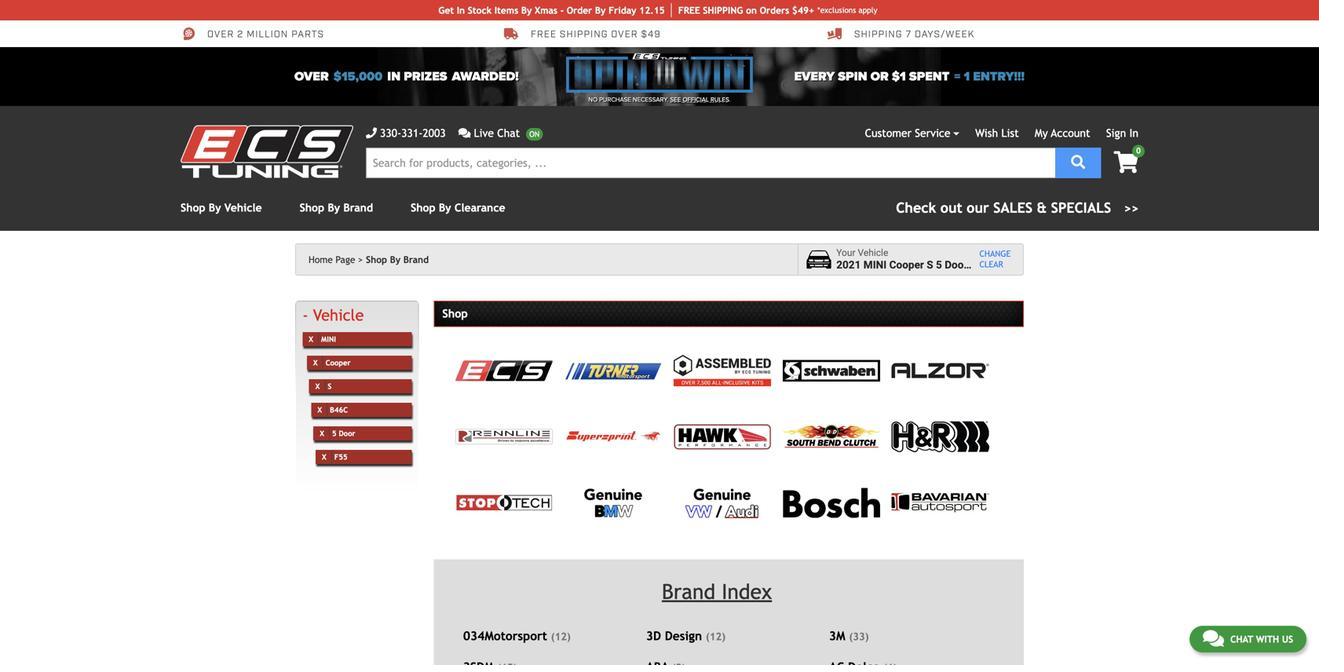 Task type: locate. For each thing, give the bounding box(es) containing it.
b46c
[[971, 259, 997, 272], [330, 406, 348, 414]]

0 horizontal spatial b46c
[[330, 406, 348, 414]]

0 vertical spatial door
[[945, 259, 968, 272]]

phone image
[[366, 128, 377, 139]]

sign in
[[1107, 127, 1139, 139]]

chat
[[498, 127, 520, 139], [1231, 634, 1254, 645]]

1 horizontal spatial 5
[[937, 259, 943, 272]]

rules
[[711, 96, 730, 104]]

b46c down change
[[971, 259, 997, 272]]

by up home page link at the top left of page
[[328, 202, 340, 214]]

clear link
[[980, 260, 1011, 270]]

0 vertical spatial b46c
[[971, 259, 997, 272]]

brand index
[[662, 580, 773, 604]]

wish list
[[976, 127, 1020, 139]]

330-331-2003
[[380, 127, 446, 139]]

(12) right the design
[[706, 631, 726, 643]]

apply
[[859, 5, 878, 15]]

door
[[945, 259, 968, 272], [339, 429, 356, 438]]

x down x cooper in the left bottom of the page
[[316, 382, 320, 391]]

get in stock items by xmas - order by friday 12.15
[[439, 5, 665, 16]]

shop by brand right page
[[366, 254, 429, 265]]

brand up 3d design (12)
[[662, 580, 716, 604]]

shopping cart image
[[1115, 151, 1139, 173]]

x left 'f55'
[[322, 453, 327, 461]]

door up 'f55'
[[339, 429, 356, 438]]

0 vertical spatial mini
[[864, 259, 887, 272]]

vehicle
[[225, 202, 262, 214], [858, 248, 889, 259], [313, 306, 364, 324]]

vehicle up x mini
[[313, 306, 364, 324]]

1 horizontal spatial door
[[945, 259, 968, 272]]

0 vertical spatial shop by brand
[[300, 202, 373, 214]]

1 horizontal spatial mini
[[864, 259, 887, 272]]

wish
[[976, 127, 999, 139]]

in for sign
[[1130, 127, 1139, 139]]

free ship ping on orders $49+ *exclusions apply
[[679, 5, 878, 16]]

south%20bend%20clutch logo image
[[783, 425, 881, 449]]

1 horizontal spatial b46c
[[971, 259, 997, 272]]

cooper
[[890, 259, 925, 272], [326, 359, 351, 367]]

orders
[[760, 5, 790, 16]]

0 horizontal spatial brand
[[344, 202, 373, 214]]

0 vertical spatial over
[[207, 28, 234, 41]]

s left clear
[[927, 259, 934, 272]]

by right page
[[390, 254, 401, 265]]

2 horizontal spatial brand
[[662, 580, 716, 604]]

5 left clear
[[937, 259, 943, 272]]

shop for shop by vehicle link at the left top
[[181, 202, 205, 214]]

1 horizontal spatial over
[[295, 69, 329, 84]]

over left 2
[[207, 28, 234, 41]]

clearance
[[455, 202, 506, 214]]

$1
[[892, 69, 907, 84]]

my account link
[[1035, 127, 1091, 139]]

your
[[837, 248, 856, 259]]

5 up x f55
[[332, 429, 337, 438]]

0 horizontal spatial door
[[339, 429, 356, 438]]

0 horizontal spatial vehicle
[[225, 202, 262, 214]]

with
[[1257, 634, 1280, 645]]

order
[[567, 5, 593, 16]]

0 vertical spatial brand
[[344, 202, 373, 214]]

shipping
[[855, 28, 903, 41]]

comments image
[[459, 128, 471, 139]]

xmas
[[535, 5, 558, 16]]

x cooper
[[313, 359, 351, 367]]

1 horizontal spatial in
[[1130, 127, 1139, 139]]

cooper right 2021
[[890, 259, 925, 272]]

vehicle down ecs tuning image
[[225, 202, 262, 214]]

live chat link
[[459, 125, 543, 141]]

x down x b46c
[[320, 429, 324, 438]]

mini
[[864, 259, 887, 272], [321, 335, 336, 344]]

million
[[247, 28, 289, 41]]

2 (12) from the left
[[706, 631, 726, 643]]

330-331-2003 link
[[366, 125, 446, 141]]

in
[[457, 5, 465, 16], [1130, 127, 1139, 139]]

comments image
[[1204, 629, 1225, 648]]

assembled%20by%20ecs logo image
[[674, 355, 772, 387]]

0 horizontal spatial 5
[[332, 429, 337, 438]]

genuine%20volkswagen%20audi logo image
[[684, 487, 761, 519]]

see
[[671, 96, 682, 104]]

cooper up x s
[[326, 359, 351, 367]]

mini right 2021
[[864, 259, 887, 272]]

(12) right 034motorsport
[[551, 631, 571, 643]]

0 horizontal spatial over
[[207, 28, 234, 41]]

x for x b46c
[[318, 406, 322, 414]]

x up x cooper in the left bottom of the page
[[309, 335, 314, 344]]

brand up page
[[344, 202, 373, 214]]

1 horizontal spatial vehicle
[[313, 306, 364, 324]]

home
[[309, 254, 333, 265]]

2021
[[837, 259, 861, 272]]

rennline logo image
[[456, 429, 553, 445]]

friday
[[609, 5, 637, 16]]

vehicle right your
[[858, 248, 889, 259]]

brand down shop by clearance link
[[404, 254, 429, 265]]

genuine%20bmw logo image
[[583, 487, 644, 519]]

1 vertical spatial over
[[295, 69, 329, 84]]

s
[[927, 259, 934, 272], [328, 382, 332, 391]]

shipping
[[560, 28, 609, 41]]

ship
[[703, 5, 723, 16]]

0 vertical spatial s
[[927, 259, 934, 272]]

over down parts
[[295, 69, 329, 84]]

5
[[937, 259, 943, 272], [332, 429, 337, 438]]

1 vertical spatial brand
[[404, 254, 429, 265]]

0 horizontal spatial (12)
[[551, 631, 571, 643]]

2 vertical spatial vehicle
[[313, 306, 364, 324]]

over for over $15,000 in prizes
[[295, 69, 329, 84]]

1 vertical spatial mini
[[321, 335, 336, 344]]

(12) inside 3d design (12)
[[706, 631, 726, 643]]

by left xmas
[[522, 5, 532, 16]]

1 vertical spatial vehicle
[[858, 248, 889, 259]]

spin
[[839, 69, 868, 84]]

brand
[[344, 202, 373, 214], [404, 254, 429, 265], [662, 580, 716, 604]]

0 horizontal spatial in
[[457, 5, 465, 16]]

shop
[[181, 202, 205, 214], [300, 202, 325, 214], [411, 202, 436, 214], [366, 254, 387, 265], [443, 307, 468, 320]]

ecs tuning 'spin to win' contest logo image
[[566, 53, 754, 93]]

in
[[388, 69, 401, 84]]

1 vertical spatial b46c
[[330, 406, 348, 414]]

sales
[[994, 200, 1033, 216]]

0 vertical spatial in
[[457, 5, 465, 16]]

0 vertical spatial cooper
[[890, 259, 925, 272]]

by
[[522, 5, 532, 16], [595, 5, 606, 16], [209, 202, 221, 214], [328, 202, 340, 214], [439, 202, 451, 214], [390, 254, 401, 265]]

shop by vehicle
[[181, 202, 262, 214]]

x down x s
[[318, 406, 322, 414]]

home page
[[309, 254, 355, 265]]

in right sign
[[1130, 127, 1139, 139]]

1 vertical spatial s
[[328, 382, 332, 391]]

x
[[309, 335, 314, 344], [313, 359, 318, 367], [316, 382, 320, 391], [318, 406, 322, 414], [320, 429, 324, 438], [322, 453, 327, 461]]

s down x cooper in the left bottom of the page
[[328, 382, 332, 391]]

over
[[207, 28, 234, 41], [295, 69, 329, 84]]

b46c up x 5 door on the bottom of the page
[[330, 406, 348, 414]]

2 horizontal spatial vehicle
[[858, 248, 889, 259]]

1 horizontal spatial s
[[927, 259, 934, 272]]

chat right live
[[498, 127, 520, 139]]

2
[[237, 28, 244, 41]]

chat left with
[[1231, 634, 1254, 645]]

by right order
[[595, 5, 606, 16]]

prizes
[[404, 69, 448, 84]]

stoptech logo image
[[456, 495, 553, 512]]

live chat
[[474, 127, 520, 139]]

1 horizontal spatial (12)
[[706, 631, 726, 643]]

1 horizontal spatial cooper
[[890, 259, 925, 272]]

034motorsport (12)
[[463, 629, 571, 643]]

in for get
[[457, 5, 465, 16]]

door left clear
[[945, 259, 968, 272]]

every spin or $1 spent = 1 entry!!!
[[795, 69, 1025, 84]]

x down x mini
[[313, 359, 318, 367]]

$49
[[642, 28, 661, 41]]

us
[[1283, 634, 1294, 645]]

1 vertical spatial door
[[339, 429, 356, 438]]

search image
[[1072, 155, 1086, 169]]

bavarian%20autosport logo image
[[892, 494, 990, 513]]

hawk logo image
[[674, 424, 772, 450]]

sales & specials
[[994, 200, 1112, 216]]

items
[[495, 5, 519, 16]]

in right get
[[457, 5, 465, 16]]

x for x f55
[[322, 453, 327, 461]]

1 vertical spatial in
[[1130, 127, 1139, 139]]

your vehicle 2021 mini cooper s 5 door b46c
[[837, 248, 997, 272]]

0 horizontal spatial chat
[[498, 127, 520, 139]]

0 vertical spatial chat
[[498, 127, 520, 139]]

7
[[906, 28, 912, 41]]

mini up x cooper in the left bottom of the page
[[321, 335, 336, 344]]

shop by clearance link
[[411, 202, 506, 214]]

0 vertical spatial 5
[[937, 259, 943, 272]]

free shipping over $49
[[531, 28, 661, 41]]

330-
[[380, 127, 402, 139]]

2 vertical spatial brand
[[662, 580, 716, 604]]

034motorsport
[[463, 629, 548, 643]]

free
[[531, 28, 557, 41]]

index
[[722, 580, 773, 604]]

get
[[439, 5, 454, 16]]

0 horizontal spatial cooper
[[326, 359, 351, 367]]

1 horizontal spatial chat
[[1231, 634, 1254, 645]]

page
[[336, 254, 355, 265]]

shop by brand up home page link at the top left of page
[[300, 202, 373, 214]]

1 (12) from the left
[[551, 631, 571, 643]]



Task type: vqa. For each thing, say whether or not it's contained in the screenshot.
the rightmost Chat
yes



Task type: describe. For each thing, give the bounding box(es) containing it.
sign in link
[[1107, 127, 1139, 139]]

specials
[[1052, 200, 1112, 216]]

5 inside your vehicle 2021 mini cooper s 5 door b46c
[[937, 259, 943, 272]]

change link
[[980, 249, 1011, 260]]

free shipping over $49 link
[[504, 27, 661, 41]]

*exclusions apply link
[[818, 4, 878, 16]]

list
[[1002, 127, 1020, 139]]

customer
[[866, 127, 912, 139]]

3d design (12)
[[647, 629, 726, 643]]

service
[[916, 127, 951, 139]]

x for x s
[[316, 382, 320, 391]]

&
[[1038, 200, 1048, 216]]

3m
[[830, 629, 846, 643]]

customer service
[[866, 127, 951, 139]]

vehicle inside your vehicle 2021 mini cooper s 5 door b46c
[[858, 248, 889, 259]]

by left the clearance
[[439, 202, 451, 214]]

ecs tuning image
[[181, 125, 354, 178]]

door inside your vehicle 2021 mini cooper s 5 door b46c
[[945, 259, 968, 272]]

1 vertical spatial chat
[[1231, 634, 1254, 645]]

$15,000
[[334, 69, 383, 84]]

shop for shop by brand link
[[300, 202, 325, 214]]

x for x 5 door
[[320, 429, 324, 438]]

x s
[[316, 382, 332, 391]]

h%26r logo image
[[892, 422, 990, 452]]

f55
[[335, 453, 348, 461]]

Search text field
[[366, 148, 1056, 178]]

1 vertical spatial shop by brand
[[366, 254, 429, 265]]

change
[[980, 249, 1011, 259]]

shop by brand link
[[300, 202, 373, 214]]

ecs logo image
[[456, 361, 553, 381]]

0 horizontal spatial mini
[[321, 335, 336, 344]]

3m (33)
[[830, 629, 870, 643]]

over for over 2 million parts
[[207, 28, 234, 41]]

chat with us
[[1231, 634, 1294, 645]]

(33)
[[850, 631, 870, 643]]

x 5 door
[[320, 429, 356, 438]]

1 horizontal spatial brand
[[404, 254, 429, 265]]

entry!!!
[[974, 69, 1025, 84]]

$49+
[[793, 5, 815, 16]]

customer service button
[[866, 125, 960, 141]]

x f55
[[322, 453, 348, 461]]

-
[[561, 5, 564, 16]]

bosch logo image
[[783, 488, 881, 518]]

331-
[[402, 127, 423, 139]]

wish list link
[[976, 127, 1020, 139]]

my account
[[1035, 127, 1091, 139]]

1 vertical spatial 5
[[332, 429, 337, 438]]

0 link
[[1102, 145, 1146, 175]]

spent
[[910, 69, 950, 84]]

b46c inside your vehicle 2021 mini cooper s 5 door b46c
[[971, 259, 997, 272]]

0 horizontal spatial s
[[328, 382, 332, 391]]

x for x cooper
[[313, 359, 318, 367]]

s inside your vehicle 2021 mini cooper s 5 door b46c
[[927, 259, 934, 272]]

parts
[[292, 28, 324, 41]]

account
[[1052, 127, 1091, 139]]

0
[[1137, 146, 1142, 155]]

3d
[[647, 629, 662, 643]]

supersprint logo image
[[565, 430, 662, 444]]

=
[[955, 69, 961, 84]]

cooper inside your vehicle 2021 mini cooper s 5 door b46c
[[890, 259, 925, 272]]

sales & specials link
[[897, 197, 1139, 218]]

by down ecs tuning image
[[209, 202, 221, 214]]

turner%20motorsport logo image
[[565, 361, 662, 381]]

on
[[746, 5, 757, 16]]

over 2 million parts
[[207, 28, 324, 41]]

0 vertical spatial vehicle
[[225, 202, 262, 214]]

days/week
[[915, 28, 975, 41]]

x b46c
[[318, 406, 348, 414]]

mini inside your vehicle 2021 mini cooper s 5 door b46c
[[864, 259, 887, 272]]

x for x mini
[[309, 335, 314, 344]]

x mini
[[309, 335, 336, 344]]

over $15,000 in prizes
[[295, 69, 448, 84]]

necessary.
[[633, 96, 669, 104]]

no
[[589, 96, 598, 104]]

schwaben logo image
[[783, 359, 881, 383]]

over
[[612, 28, 638, 41]]

every
[[795, 69, 835, 84]]

change clear
[[980, 249, 1011, 270]]

1
[[964, 69, 971, 84]]

shop by clearance
[[411, 202, 506, 214]]

my
[[1035, 127, 1049, 139]]

official
[[683, 96, 709, 104]]

free
[[679, 5, 701, 16]]

2003
[[423, 127, 446, 139]]

.
[[730, 96, 731, 104]]

clear
[[980, 260, 1004, 270]]

ping
[[723, 5, 744, 16]]

over 2 million parts link
[[181, 27, 324, 41]]

shipping 7 days/week link
[[828, 27, 975, 41]]

no purchase necessary. see official rules .
[[589, 96, 731, 104]]

chat with us link
[[1190, 626, 1307, 653]]

chat inside 'link'
[[498, 127, 520, 139]]

alzor logo image
[[892, 363, 990, 378]]

(12) inside 034motorsport (12)
[[551, 631, 571, 643]]

shop for shop by clearance link
[[411, 202, 436, 214]]

*exclusions
[[818, 5, 857, 15]]

1 vertical spatial cooper
[[326, 359, 351, 367]]

shop by vehicle link
[[181, 202, 262, 214]]

or
[[871, 69, 889, 84]]



